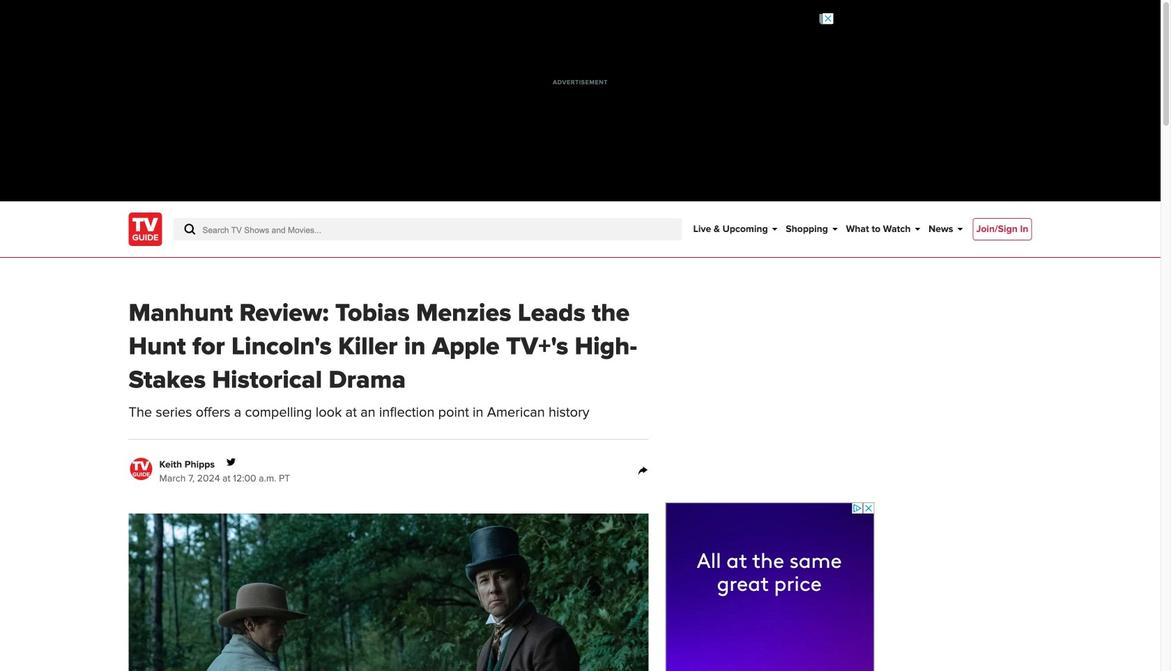 Task type: vqa. For each thing, say whether or not it's contained in the screenshot.
the bottom mystery
no



Task type: locate. For each thing, give the bounding box(es) containing it.
menu item
[[973, 218, 1032, 240]]

advertisement element
[[327, 13, 834, 75], [665, 503, 874, 671]]

menu bar
[[693, 201, 963, 257]]

None field
[[173, 218, 682, 240]]



Task type: describe. For each thing, give the bounding box(es) containing it.
0 vertical spatial advertisement element
[[327, 13, 834, 75]]

1 vertical spatial advertisement element
[[665, 503, 874, 671]]

brandon flynn and tobias menzies, manhunt image
[[129, 514, 649, 671]]



